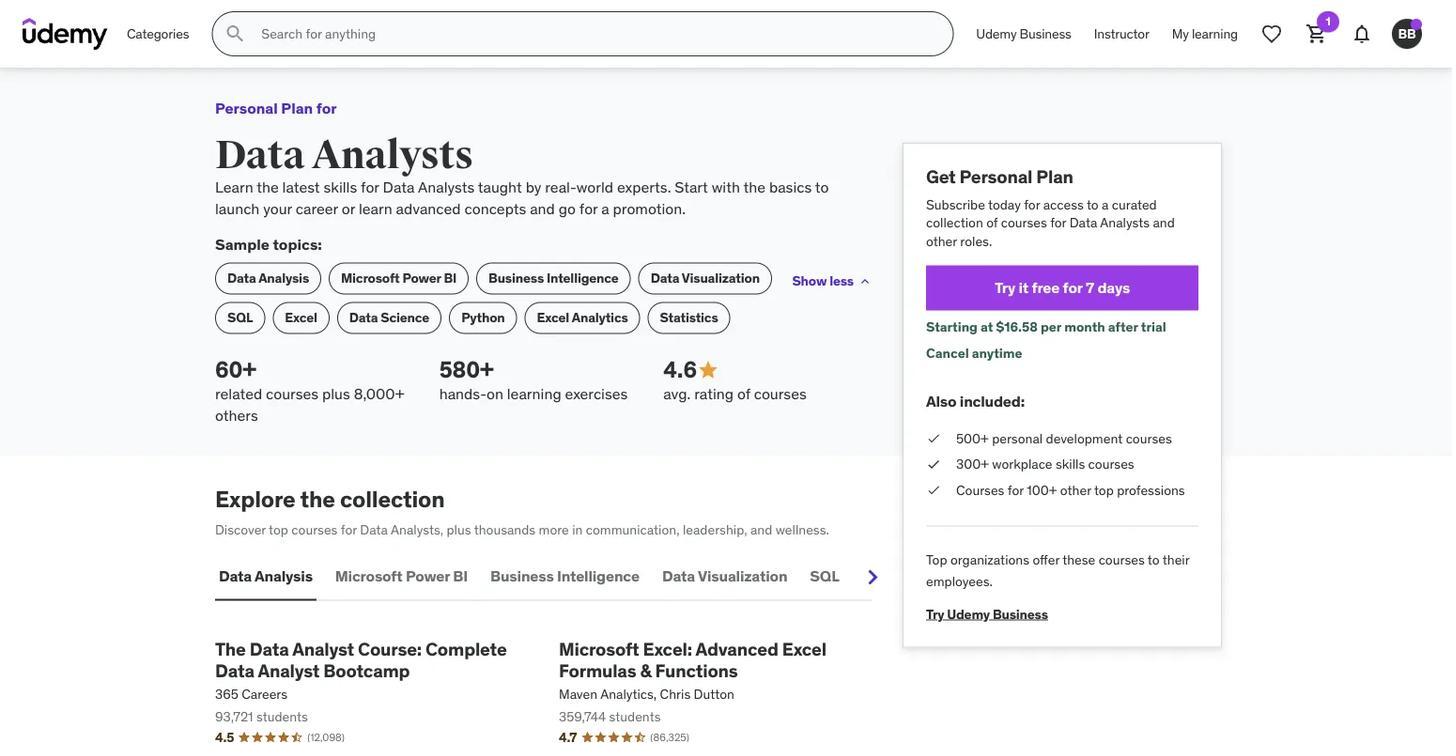 Task type: vqa. For each thing, say whether or not it's contained in the screenshot.
have
no



Task type: describe. For each thing, give the bounding box(es) containing it.
learn the latest skills for data analysts taught by real-world experts. start with the basics to launch your career or learn advanced concepts and go for a promotion.
[[215, 177, 829, 218]]

courses up professions
[[1126, 430, 1172, 447]]

sample topics:
[[215, 235, 322, 254]]

employees.
[[926, 573, 993, 590]]

analysts inside learn the latest skills for data analysts taught by real-world experts. start with the basics to launch your career or learn advanced concepts and go for a promotion.
[[418, 177, 475, 197]]

data inside get personal plan subscribe today for access to a curated collection of courses for data analysts and other roles.
[[1070, 214, 1098, 231]]

excel:
[[643, 638, 692, 660]]

analyst left course:
[[292, 638, 354, 660]]

subscribe
[[926, 196, 986, 213]]

personal plan for
[[215, 98, 337, 117]]

anytime
[[972, 345, 1023, 361]]

data down discover
[[219, 567, 252, 586]]

wellness.
[[776, 521, 829, 538]]

trial
[[1141, 319, 1167, 335]]

other inside get personal plan subscribe today for access to a curated collection of courses for data analysts and other roles.
[[926, 233, 957, 249]]

top for collection
[[269, 521, 288, 538]]

also included:
[[926, 392, 1025, 411]]

thousands
[[474, 521, 536, 538]]

business inside "link"
[[489, 270, 544, 287]]

for up data analysts
[[316, 98, 337, 117]]

included:
[[960, 392, 1025, 411]]

microsoft for microsoft power bi link
[[341, 270, 400, 287]]

show less button
[[792, 263, 873, 300]]

development
[[1046, 430, 1123, 447]]

microsoft for microsoft power bi button
[[335, 567, 403, 586]]

microsoft power bi for microsoft power bi button
[[335, 567, 468, 586]]

hands-
[[439, 384, 487, 403]]

their
[[1163, 552, 1190, 569]]

courses right the rating
[[754, 384, 807, 403]]

359,744
[[559, 708, 606, 725]]

microsoft inside microsoft excel: advanced excel formulas & functions maven analytics, chris dutton 359,744 students
[[559, 638, 639, 660]]

statistics link
[[648, 302, 731, 334]]

data left science
[[349, 309, 378, 326]]

in
[[572, 521, 583, 538]]

roles.
[[961, 233, 992, 249]]

and inside explore the collection discover top courses for data analysts, plus thousands more in communication, leadership, and wellness.
[[751, 521, 773, 538]]

Search for anything text field
[[258, 18, 930, 50]]

the for latest
[[257, 177, 279, 197]]

for up learn
[[361, 177, 379, 197]]

submit search image
[[224, 23, 246, 45]]

show less
[[792, 273, 854, 290]]

excel button
[[858, 554, 903, 599]]

personal inside get personal plan subscribe today for access to a curated collection of courses for data analysts and other roles.
[[960, 165, 1033, 188]]

power for microsoft power bi button
[[406, 567, 450, 586]]

cancel
[[926, 345, 969, 361]]

professions
[[1117, 482, 1185, 499]]

instructor
[[1094, 25, 1150, 42]]

courses down development
[[1089, 456, 1135, 473]]

microsoft power bi button
[[331, 554, 472, 599]]

sample
[[215, 235, 270, 254]]

explore the collection discover top courses for data analysts, plus thousands more in communication, leadership, and wellness.
[[215, 485, 829, 538]]

data analysts
[[215, 131, 473, 180]]

sql for sql button
[[810, 567, 840, 586]]

try for try udemy business
[[926, 606, 945, 622]]

power for microsoft power bi link
[[403, 270, 441, 287]]

analysts,
[[391, 521, 444, 538]]

communication,
[[586, 521, 680, 538]]

bi for microsoft power bi link
[[444, 270, 457, 287]]

business left instructor
[[1020, 25, 1072, 42]]

excel inside button
[[862, 567, 899, 586]]

experts.
[[617, 177, 671, 197]]

excel down data analysis link
[[285, 309, 317, 326]]

avg.
[[664, 384, 691, 403]]

microsoft power bi link
[[329, 263, 469, 295]]

science
[[381, 309, 430, 326]]

students inside microsoft excel: advanced excel formulas & functions maven analytics, chris dutton 359,744 students
[[609, 708, 661, 725]]

the data analyst course: complete data analyst bootcamp 365 careers 93,721 students
[[215, 638, 507, 725]]

for left 100+
[[1008, 482, 1024, 499]]

data analysis for data analysis button at the left of the page
[[219, 567, 313, 586]]

of inside get personal plan subscribe today for access to a curated collection of courses for data analysts and other roles.
[[987, 214, 998, 231]]

the for collection
[[300, 485, 335, 513]]

udemy image
[[23, 18, 108, 50]]

or
[[342, 199, 355, 218]]

a inside learn the latest skills for data analysts taught by real-world experts. start with the basics to launch your career or learn advanced concepts and go for a promotion.
[[602, 199, 610, 218]]

8,000+
[[354, 384, 405, 403]]

courses inside 60+ related courses plus 8,000+ others
[[266, 384, 319, 403]]

world
[[577, 177, 614, 197]]

try for try it free for 7 days
[[995, 278, 1016, 297]]

top organizations offer these courses to their employees.
[[926, 552, 1190, 590]]

try it free for 7 days
[[995, 278, 1130, 297]]

xsmall image
[[926, 481, 941, 500]]

courses for 100+ other top professions
[[956, 482, 1185, 499]]

personal
[[992, 430, 1043, 447]]

start
[[675, 177, 708, 197]]

excel analytics link
[[525, 302, 640, 334]]

functions
[[655, 659, 738, 682]]

visualization for the 'data visualization' button
[[698, 567, 788, 586]]

avg. rating of courses
[[664, 384, 807, 403]]

access
[[1044, 196, 1084, 213]]

analytics,
[[601, 686, 657, 702]]

workplace
[[992, 456, 1053, 473]]

0 vertical spatial udemy
[[976, 25, 1017, 42]]

skills inside learn the latest skills for data analysts taught by real-world experts. start with the basics to launch your career or learn advanced concepts and go for a promotion.
[[324, 177, 357, 197]]

starting at $16.58 per month after trial cancel anytime
[[926, 319, 1167, 361]]

per
[[1041, 319, 1062, 335]]

courses inside top organizations offer these courses to their employees.
[[1099, 552, 1145, 569]]

days
[[1098, 278, 1130, 297]]

and inside get personal plan subscribe today for access to a curated collection of courses for data analysts and other roles.
[[1153, 214, 1175, 231]]

formulas
[[559, 659, 637, 682]]

learn
[[359, 199, 392, 218]]

excel down the business intelligence "link"
[[537, 309, 569, 326]]

data visualization for the 'data visualization' button
[[662, 567, 788, 586]]

86325 reviews element
[[651, 730, 690, 743]]

learning inside 580+ hands-on learning exercises
[[507, 384, 562, 403]]

offer
[[1033, 552, 1060, 569]]

93,721
[[215, 708, 253, 725]]

try it free for 7 days link
[[926, 265, 1199, 311]]

data down leadership,
[[662, 567, 695, 586]]

at
[[981, 319, 993, 335]]

bb link
[[1385, 11, 1430, 56]]

0 horizontal spatial personal
[[215, 98, 278, 117]]

60+
[[215, 356, 256, 384]]

advanced
[[396, 199, 461, 218]]

curated
[[1112, 196, 1157, 213]]

analysts up learn
[[312, 131, 473, 180]]

organizations
[[951, 552, 1030, 569]]

today
[[988, 196, 1021, 213]]

0 horizontal spatial plan
[[281, 98, 313, 117]]

and inside learn the latest skills for data analysts taught by real-world experts. start with the basics to launch your career or learn advanced concepts and go for a promotion.
[[530, 199, 555, 218]]

microsoft power bi for microsoft power bi link
[[341, 270, 457, 287]]

excel analytics
[[537, 309, 628, 326]]

data analysis for data analysis link
[[227, 270, 309, 287]]

discover
[[215, 521, 266, 538]]

580+ hands-on learning exercises
[[439, 356, 628, 403]]

courses
[[956, 482, 1005, 499]]

4.6
[[664, 356, 697, 384]]

microsoft excel: advanced excel formulas & functions link
[[559, 638, 873, 682]]

to inside top organizations offer these courses to their employees.
[[1148, 552, 1160, 569]]



Task type: locate. For each thing, give the bounding box(es) containing it.
analysis down topics:
[[259, 270, 309, 287]]

1 vertical spatial xsmall image
[[926, 429, 941, 448]]

top
[[1095, 482, 1114, 499], [269, 521, 288, 538]]

sql left 'next' icon
[[810, 567, 840, 586]]

show
[[792, 273, 827, 290]]

data visualization for data visualization link on the top
[[651, 270, 760, 287]]

data down 'personal plan for' on the top left of the page
[[215, 131, 305, 180]]

0 vertical spatial xsmall image
[[858, 274, 873, 289]]

0 vertical spatial learning
[[1192, 25, 1238, 42]]

0 horizontal spatial collection
[[340, 485, 445, 513]]

0 vertical spatial microsoft power bi
[[341, 270, 457, 287]]

2 horizontal spatial and
[[1153, 214, 1175, 231]]

1 horizontal spatial and
[[751, 521, 773, 538]]

by
[[526, 177, 542, 197]]

0 vertical spatial collection
[[926, 214, 983, 231]]

xsmall image
[[858, 274, 873, 289], [926, 429, 941, 448], [926, 455, 941, 474]]

top inside explore the collection discover top courses for data analysts, plus thousands more in communication, leadership, and wellness.
[[269, 521, 288, 538]]

microsoft
[[341, 270, 400, 287], [335, 567, 403, 586], [559, 638, 639, 660]]

microsoft up maven at the left
[[559, 638, 639, 660]]

and down curated
[[1153, 214, 1175, 231]]

learning right my
[[1192, 25, 1238, 42]]

my learning link
[[1161, 11, 1250, 56]]

analytics
[[572, 309, 628, 326]]

data visualization up statistics
[[651, 270, 760, 287]]

collection inside get personal plan subscribe today for access to a curated collection of courses for data analysts and other roles.
[[926, 214, 983, 231]]

udemy business link
[[965, 11, 1083, 56]]

1 horizontal spatial to
[[1087, 196, 1099, 213]]

less
[[830, 273, 854, 290]]

top left professions
[[1095, 482, 1114, 499]]

python link
[[449, 302, 517, 334]]

2 vertical spatial microsoft
[[559, 638, 639, 660]]

sql down data analysis link
[[227, 309, 253, 326]]

1 vertical spatial collection
[[340, 485, 445, 513]]

skills up courses for 100+ other top professions on the right of page
[[1056, 456, 1085, 473]]

medium image
[[697, 359, 720, 381]]

1 vertical spatial learning
[[507, 384, 562, 403]]

and down by
[[530, 199, 555, 218]]

1 vertical spatial of
[[737, 384, 751, 403]]

0 vertical spatial skills
[[324, 177, 357, 197]]

analysis inside data analysis button
[[255, 567, 313, 586]]

sql link
[[215, 302, 265, 334]]

excel link
[[273, 302, 330, 334]]

the
[[257, 177, 279, 197], [744, 177, 766, 197], [300, 485, 335, 513]]

excel
[[285, 309, 317, 326], [537, 309, 569, 326], [862, 567, 899, 586], [782, 638, 827, 660]]

top
[[926, 552, 948, 569]]

0 vertical spatial try
[[995, 278, 1016, 297]]

microsoft inside microsoft power bi link
[[341, 270, 400, 287]]

data analysis down discover
[[219, 567, 313, 586]]

analysis inside data analysis link
[[259, 270, 309, 287]]

the right with
[[744, 177, 766, 197]]

1 horizontal spatial try
[[995, 278, 1016, 297]]

plus inside 60+ related courses plus 8,000+ others
[[322, 384, 350, 403]]

to inside get personal plan subscribe today for access to a curated collection of courses for data analysts and other roles.
[[1087, 196, 1099, 213]]

0 vertical spatial sql
[[227, 309, 253, 326]]

0 horizontal spatial sql
[[227, 309, 253, 326]]

0 horizontal spatial of
[[737, 384, 751, 403]]

60+ related courses plus 8,000+ others
[[215, 356, 405, 424]]

power inside button
[[406, 567, 450, 586]]

other right 100+
[[1061, 482, 1092, 499]]

intelligence
[[547, 270, 619, 287], [557, 567, 640, 586]]

analysts inside get personal plan subscribe today for access to a curated collection of courses for data analysts and other roles.
[[1101, 214, 1150, 231]]

intelligence for business intelligence button
[[557, 567, 640, 586]]

analysis for data analysis button at the left of the page
[[255, 567, 313, 586]]

0 vertical spatial top
[[1095, 482, 1114, 499]]

1 horizontal spatial plus
[[447, 521, 471, 538]]

bi for microsoft power bi button
[[453, 567, 468, 586]]

visualization up statistics
[[682, 270, 760, 287]]

data down access
[[1070, 214, 1098, 231]]

300+
[[956, 456, 989, 473]]

sql
[[227, 309, 253, 326], [810, 567, 840, 586]]

courses right these
[[1099, 552, 1145, 569]]

try left it at the top right of the page
[[995, 278, 1016, 297]]

top right discover
[[269, 521, 288, 538]]

0 vertical spatial plus
[[322, 384, 350, 403]]

plus right analysts,
[[447, 521, 471, 538]]

business intelligence for business intelligence button
[[490, 567, 640, 586]]

the inside explore the collection discover top courses for data analysts, plus thousands more in communication, leadership, and wellness.
[[300, 485, 335, 513]]

0 vertical spatial business intelligence
[[489, 270, 619, 287]]

0 vertical spatial visualization
[[682, 270, 760, 287]]

power up science
[[403, 270, 441, 287]]

next image
[[858, 562, 888, 592]]

dutton
[[694, 686, 735, 702]]

get personal plan subscribe today for access to a curated collection of courses for data analysts and other roles.
[[926, 165, 1175, 249]]

also
[[926, 392, 957, 411]]

intelligence for the business intelligence "link"
[[547, 270, 619, 287]]

microsoft up "data science"
[[341, 270, 400, 287]]

others
[[215, 405, 258, 424]]

1 horizontal spatial sql
[[810, 567, 840, 586]]

a left curated
[[1102, 196, 1109, 213]]

0 horizontal spatial try
[[926, 606, 945, 622]]

analysts down curated
[[1101, 214, 1150, 231]]

learn
[[215, 177, 253, 197]]

0 horizontal spatial students
[[256, 708, 308, 725]]

shopping cart with 1 item image
[[1306, 23, 1329, 45]]

for right go
[[580, 199, 598, 218]]

xsmall image inside show less button
[[858, 274, 873, 289]]

for down access
[[1051, 214, 1067, 231]]

analysis
[[259, 270, 309, 287], [255, 567, 313, 586]]

a down world at the top
[[602, 199, 610, 218]]

bi up the complete
[[453, 567, 468, 586]]

to right access
[[1087, 196, 1099, 213]]

analysis down discover
[[255, 567, 313, 586]]

0 horizontal spatial learning
[[507, 384, 562, 403]]

0 vertical spatial other
[[926, 233, 957, 249]]

1 vertical spatial personal
[[960, 165, 1033, 188]]

for inside explore the collection discover top courses for data analysts, plus thousands more in communication, leadership, and wellness.
[[341, 521, 357, 538]]

0 horizontal spatial the
[[257, 177, 279, 197]]

intelligence inside the business intelligence "link"
[[547, 270, 619, 287]]

data science link
[[337, 302, 442, 334]]

udemy business
[[976, 25, 1072, 42]]

data analysis button
[[215, 554, 316, 599]]

power down analysts,
[[406, 567, 450, 586]]

microsoft power bi down analysts,
[[335, 567, 468, 586]]

1 horizontal spatial students
[[609, 708, 661, 725]]

try udemy business link
[[926, 591, 1048, 622]]

100+
[[1027, 482, 1057, 499]]

personal down 'submit search' image
[[215, 98, 278, 117]]

intelligence inside business intelligence button
[[557, 567, 640, 586]]

microsoft down analysts,
[[335, 567, 403, 586]]

1 horizontal spatial the
[[300, 485, 335, 513]]

1 vertical spatial sql
[[810, 567, 840, 586]]

2 horizontal spatial the
[[744, 177, 766, 197]]

2 students from the left
[[609, 708, 661, 725]]

xsmall image right less
[[858, 274, 873, 289]]

business intelligence inside "link"
[[489, 270, 619, 287]]

other left roles.
[[926, 233, 957, 249]]

plan up access
[[1037, 165, 1074, 188]]

1 vertical spatial plus
[[447, 521, 471, 538]]

plan inside get personal plan subscribe today for access to a curated collection of courses for data analysts and other roles.
[[1037, 165, 1074, 188]]

data analysis down "sample topics:"
[[227, 270, 309, 287]]

your
[[263, 199, 292, 218]]

the data analyst course: complete data analyst bootcamp link
[[215, 638, 529, 682]]

xsmall image for 300+
[[926, 455, 941, 474]]

1 students from the left
[[256, 708, 308, 725]]

rating
[[695, 384, 734, 403]]

data analysis
[[227, 270, 309, 287], [219, 567, 313, 586]]

1 vertical spatial microsoft power bi
[[335, 567, 468, 586]]

career
[[296, 199, 338, 218]]

the up 'your'
[[257, 177, 279, 197]]

0 vertical spatial bi
[[444, 270, 457, 287]]

careers
[[242, 686, 288, 702]]

business intelligence inside button
[[490, 567, 640, 586]]

courses right related
[[266, 384, 319, 403]]

notifications image
[[1351, 23, 1374, 45]]

0 vertical spatial data visualization
[[651, 270, 760, 287]]

data science
[[349, 309, 430, 326]]

you have alerts image
[[1411, 19, 1422, 30]]

analysis for data analysis link
[[259, 270, 309, 287]]

after
[[1109, 319, 1138, 335]]

sql inside button
[[810, 567, 840, 586]]

1 vertical spatial data visualization
[[662, 567, 788, 586]]

students down careers on the left bottom
[[256, 708, 308, 725]]

microsoft power bi up science
[[341, 270, 457, 287]]

visualization inside button
[[698, 567, 788, 586]]

to inside learn the latest skills for data analysts taught by real-world experts. start with the basics to launch your career or learn advanced concepts and go for a promotion.
[[815, 177, 829, 197]]

bi up python link
[[444, 270, 457, 287]]

1 vertical spatial business intelligence
[[490, 567, 640, 586]]

topics:
[[273, 235, 322, 254]]

xsmall image down also
[[926, 429, 941, 448]]

go
[[559, 199, 576, 218]]

intelligence down the in
[[557, 567, 640, 586]]

microsoft inside microsoft power bi button
[[335, 567, 403, 586]]

1 horizontal spatial a
[[1102, 196, 1109, 213]]

try udemy business
[[926, 606, 1048, 622]]

for right today
[[1024, 196, 1040, 213]]

skills
[[324, 177, 357, 197], [1056, 456, 1085, 473]]

students inside the data analyst course: complete data analyst bootcamp 365 careers 93,721 students
[[256, 708, 308, 725]]

wishlist image
[[1261, 23, 1283, 45]]

microsoft excel: advanced excel formulas & functions maven analytics, chris dutton 359,744 students
[[559, 638, 827, 725]]

12098 reviews element
[[307, 730, 345, 743]]

0 vertical spatial plan
[[281, 98, 313, 117]]

advanced
[[696, 638, 779, 660]]

excel right advanced
[[782, 638, 827, 660]]

1 vertical spatial skills
[[1056, 456, 1085, 473]]

sql for "sql" link
[[227, 309, 253, 326]]

1 horizontal spatial learning
[[1192, 25, 1238, 42]]

0 vertical spatial analysis
[[259, 270, 309, 287]]

1 vertical spatial data analysis
[[219, 567, 313, 586]]

300+ workplace skills courses
[[956, 456, 1135, 473]]

analysts up "advanced"
[[418, 177, 475, 197]]

the right explore
[[300, 485, 335, 513]]

for left '7'
[[1063, 278, 1083, 297]]

data up statistics
[[651, 270, 680, 287]]

365
[[215, 686, 238, 702]]

power
[[403, 270, 441, 287], [406, 567, 450, 586]]

1 vertical spatial intelligence
[[557, 567, 640, 586]]

learning right on on the left of the page
[[507, 384, 562, 403]]

0 horizontal spatial to
[[815, 177, 829, 197]]

0 vertical spatial power
[[403, 270, 441, 287]]

data down the sample
[[227, 270, 256, 287]]

a inside get personal plan subscribe today for access to a curated collection of courses for data analysts and other roles.
[[1102, 196, 1109, 213]]

courses down today
[[1001, 214, 1047, 231]]

plan
[[281, 98, 313, 117], [1037, 165, 1074, 188]]

0 vertical spatial personal
[[215, 98, 278, 117]]

plus left '8,000+'
[[322, 384, 350, 403]]

business down thousands
[[490, 567, 554, 586]]

data visualization inside button
[[662, 567, 788, 586]]

to right basics
[[815, 177, 829, 197]]

plan up data analysts
[[281, 98, 313, 117]]

1 vertical spatial visualization
[[698, 567, 788, 586]]

analyst up careers on the left bottom
[[258, 659, 320, 682]]

with
[[712, 177, 740, 197]]

1 horizontal spatial personal
[[960, 165, 1033, 188]]

1 vertical spatial plan
[[1037, 165, 1074, 188]]

courses inside explore the collection discover top courses for data analysts, plus thousands more in communication, leadership, and wellness.
[[292, 521, 338, 538]]

students down analytics,
[[609, 708, 661, 725]]

visualization down leadership,
[[698, 567, 788, 586]]

excel inside microsoft excel: advanced excel formulas & functions maven analytics, chris dutton 359,744 students
[[782, 638, 827, 660]]

microsoft power bi inside button
[[335, 567, 468, 586]]

1 horizontal spatial collection
[[926, 214, 983, 231]]

0 vertical spatial data analysis
[[227, 270, 309, 287]]

of right the rating
[[737, 384, 751, 403]]

maven
[[559, 686, 598, 702]]

categories button
[[116, 11, 200, 56]]

1 horizontal spatial top
[[1095, 482, 1114, 499]]

skills up or
[[324, 177, 357, 197]]

1 vertical spatial top
[[269, 521, 288, 538]]

to left the their
[[1148, 552, 1160, 569]]

collection inside explore the collection discover top courses for data analysts, plus thousands more in communication, leadership, and wellness.
[[340, 485, 445, 513]]

collection
[[926, 214, 983, 231], [340, 485, 445, 513]]

data analysis inside button
[[219, 567, 313, 586]]

data right the
[[250, 638, 289, 660]]

2 vertical spatial xsmall image
[[926, 455, 941, 474]]

business intelligence down more
[[490, 567, 640, 586]]

data left analysts,
[[360, 521, 388, 538]]

1 vertical spatial power
[[406, 567, 450, 586]]

1 horizontal spatial skills
[[1056, 456, 1085, 473]]

data inside learn the latest skills for data analysts taught by real-world experts. start with the basics to launch your career or learn advanced concepts and go for a promotion.
[[383, 177, 415, 197]]

data up 365
[[215, 659, 254, 682]]

courses inside get personal plan subscribe today for access to a curated collection of courses for data analysts and other roles.
[[1001, 214, 1047, 231]]

1 vertical spatial bi
[[453, 567, 468, 586]]

0 horizontal spatial skills
[[324, 177, 357, 197]]

the
[[215, 638, 246, 660]]

bi inside button
[[453, 567, 468, 586]]

leadership,
[[683, 521, 748, 538]]

related
[[215, 384, 262, 403]]

business intelligence up excel analytics
[[489, 270, 619, 287]]

business inside button
[[490, 567, 554, 586]]

plus inside explore the collection discover top courses for data analysts, plus thousands more in communication, leadership, and wellness.
[[447, 521, 471, 538]]

launch
[[215, 199, 260, 218]]

1 vertical spatial other
[[1061, 482, 1092, 499]]

1 horizontal spatial other
[[1061, 482, 1092, 499]]

0 horizontal spatial plus
[[322, 384, 350, 403]]

and left wellness.
[[751, 521, 773, 538]]

1 horizontal spatial of
[[987, 214, 998, 231]]

concepts
[[465, 199, 526, 218]]

students
[[256, 708, 308, 725], [609, 708, 661, 725]]

1 vertical spatial microsoft
[[335, 567, 403, 586]]

xsmall image up xsmall image
[[926, 455, 941, 474]]

business down top organizations offer these courses to their employees.
[[993, 606, 1048, 622]]

1 vertical spatial udemy
[[947, 606, 990, 622]]

try down employees.
[[926, 606, 945, 622]]

data up learn
[[383, 177, 415, 197]]

1 horizontal spatial plan
[[1037, 165, 1074, 188]]

0 horizontal spatial a
[[602, 199, 610, 218]]

business intelligence for the business intelligence "link"
[[489, 270, 619, 287]]

collection down subscribe
[[926, 214, 983, 231]]

course:
[[358, 638, 422, 660]]

xsmall image for 500+
[[926, 429, 941, 448]]

0 horizontal spatial and
[[530, 199, 555, 218]]

2 horizontal spatial to
[[1148, 552, 1160, 569]]

collection up analysts,
[[340, 485, 445, 513]]

1 vertical spatial analysis
[[255, 567, 313, 586]]

data visualization button
[[659, 554, 791, 599]]

data visualization
[[651, 270, 760, 287], [662, 567, 788, 586]]

business
[[1020, 25, 1072, 42], [489, 270, 544, 287], [490, 567, 554, 586], [993, 606, 1048, 622]]

data visualization down leadership,
[[662, 567, 788, 586]]

intelligence up excel analytics
[[547, 270, 619, 287]]

tab navigation element
[[215, 554, 903, 601]]

courses down explore
[[292, 521, 338, 538]]

visualization for data visualization link on the top
[[682, 270, 760, 287]]

0 vertical spatial intelligence
[[547, 270, 619, 287]]

promotion.
[[613, 199, 686, 218]]

personal up today
[[960, 165, 1033, 188]]

of down today
[[987, 214, 998, 231]]

0 vertical spatial microsoft
[[341, 270, 400, 287]]

top for 100+
[[1095, 482, 1114, 499]]

business up python
[[489, 270, 544, 287]]

get
[[926, 165, 956, 188]]

python
[[461, 309, 505, 326]]

1 vertical spatial try
[[926, 606, 945, 622]]

statistics
[[660, 309, 718, 326]]

0 horizontal spatial top
[[269, 521, 288, 538]]

explore
[[215, 485, 295, 513]]

0 vertical spatial of
[[987, 214, 998, 231]]

0 horizontal spatial other
[[926, 233, 957, 249]]

1 link
[[1295, 11, 1340, 56]]

for left analysts,
[[341, 521, 357, 538]]

sql button
[[806, 554, 843, 599]]

excel right sql button
[[862, 567, 899, 586]]

bb
[[1398, 25, 1416, 42]]

$16.58
[[996, 319, 1038, 335]]

data inside explore the collection discover top courses for data analysts, plus thousands more in communication, leadership, and wellness.
[[360, 521, 388, 538]]

instructor link
[[1083, 11, 1161, 56]]



